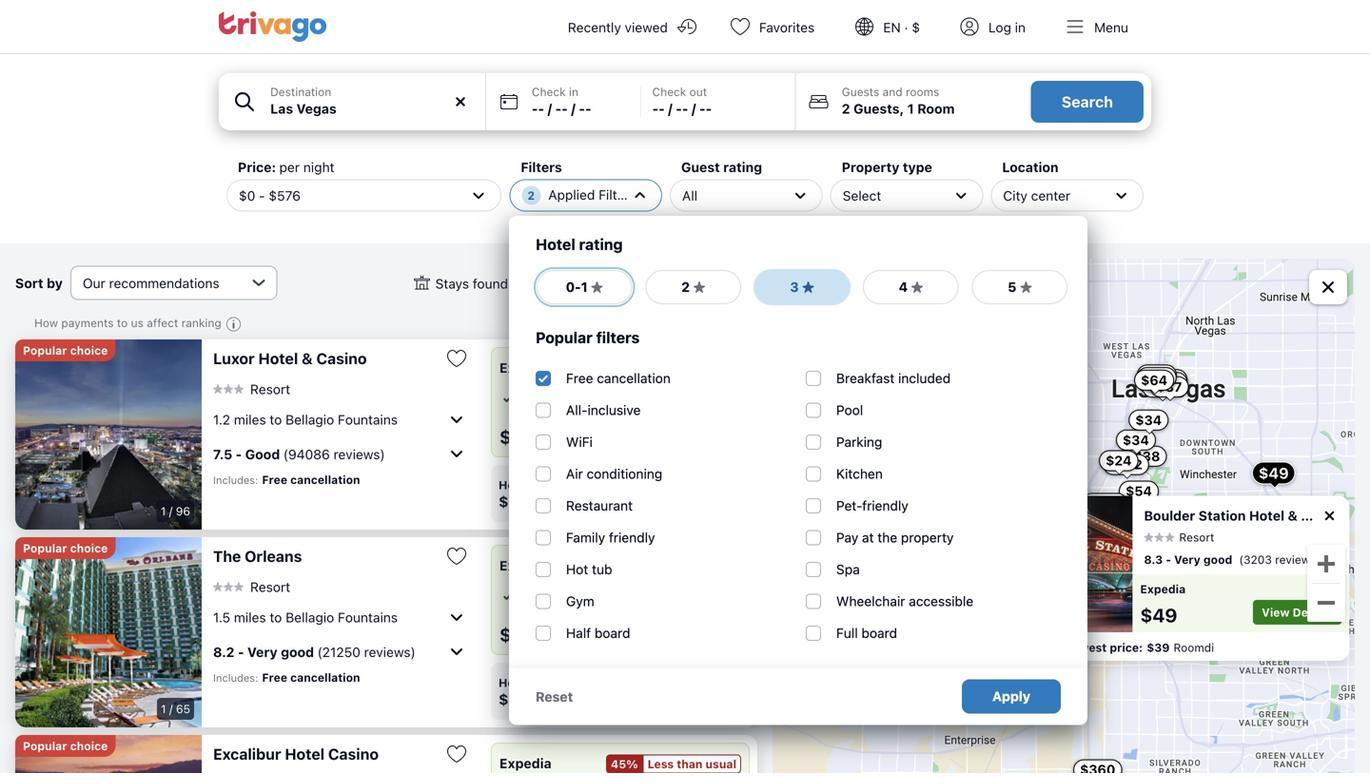 Task type: locate. For each thing, give the bounding box(es) containing it.
favorites
[[760, 20, 815, 35]]

view deal
[[1262, 606, 1319, 620]]

friendly
[[863, 498, 909, 514], [609, 530, 655, 546]]

popular
[[536, 329, 593, 347], [23, 344, 67, 357], [23, 542, 67, 556], [23, 740, 67, 754]]

reviews) for 8.3 - very good (3203 reviews)
[[1276, 554, 1321, 567]]

good down 1.5 miles to bellagio fountains on the left bottom
[[281, 645, 314, 660]]

1 vertical spatial filters
[[599, 187, 637, 203]]

less right 50%
[[648, 362, 674, 376]]

$576
[[269, 188, 301, 203]]

Half board checkbox
[[536, 626, 551, 641]]

hotels.com up restaurant checkbox
[[499, 479, 564, 492]]

miles inside "1.5 miles to bellagio fountains" 'button'
[[234, 610, 266, 626]]

boulder station hotel & casino
[[1145, 508, 1346, 524]]

1 vertical spatial $28
[[499, 493, 529, 511]]

1 horizontal spatial filters
[[599, 187, 637, 203]]

expedia for 54%
[[500, 558, 552, 574]]

2 fountains from the top
[[338, 610, 398, 626]]

1 down rooms
[[908, 101, 915, 117]]

tub
[[592, 562, 613, 578]]

lowest for $24
[[635, 479, 673, 492]]

expedia down "hotels.com $36"
[[500, 756, 552, 772]]

full board
[[837, 626, 898, 642]]

1 board from the left
[[595, 626, 631, 642]]

location
[[1003, 159, 1059, 175]]

check inside check out -- / -- / --
[[653, 85, 687, 99]]

to up good
[[270, 412, 282, 428]]

fountains inside 'button'
[[338, 610, 398, 626]]

1 fountains from the top
[[338, 412, 398, 428]]

Destination field
[[219, 73, 485, 130]]

includes: down '8.2'
[[213, 673, 258, 685]]

2 check from the left
[[653, 85, 687, 99]]

bellagio inside 'button'
[[286, 610, 334, 626]]

$37 button
[[1151, 377, 1189, 398]]

free cancellation button down free cancellation checkbox
[[500, 390, 615, 407]]

1 vertical spatial $36
[[499, 691, 529, 709]]

1 horizontal spatial $49
[[1259, 465, 1290, 483]]

Family friendly checkbox
[[536, 531, 551, 546]]

2 inside button
[[682, 279, 690, 295]]

2 less from the top
[[648, 758, 674, 772]]

our up the restaurant on the bottom left
[[611, 479, 632, 492]]

1 less from the top
[[648, 362, 674, 376]]

filters up applied at left top
[[521, 159, 562, 175]]

$59 button
[[1298, 512, 1338, 532]]

restaurant
[[566, 498, 633, 514]]

2 usual from the top
[[706, 758, 737, 772]]

miles right 1.5
[[234, 610, 266, 626]]

usual for 45% less than usual
[[706, 758, 737, 772]]

in right log
[[1016, 20, 1026, 35]]

1 horizontal spatial our
[[1046, 642, 1067, 655]]

to inside "1.5 miles to bellagio fountains" 'button'
[[270, 610, 282, 626]]

bellagio up 8.2 - very good (21250 reviews)
[[286, 610, 334, 626]]

$145 button
[[1142, 370, 1188, 391]]

45%
[[611, 758, 638, 772]]

0 horizontal spatial price:
[[676, 479, 709, 492]]

2 miles from the top
[[234, 610, 266, 626]]

1 down hotel rating
[[581, 279, 588, 295]]

expedia down family friendly checkbox on the left bottom of the page
[[500, 558, 552, 574]]

air conditioning
[[566, 466, 663, 482]]

$289 button
[[1094, 507, 1142, 528]]

1 vertical spatial free cancellation
[[517, 392, 615, 406]]

2 right the sites
[[682, 279, 690, 295]]

Wheelchair accessible checkbox
[[806, 594, 822, 610]]

free cancellation for $36
[[517, 590, 615, 604]]

free cancellation for $28
[[517, 392, 615, 406]]

Pet-friendly checkbox
[[806, 499, 822, 514]]

to inside how payments to us affect ranking button
[[117, 317, 128, 330]]

hot tub
[[566, 562, 613, 578]]

filters
[[521, 159, 562, 175], [599, 187, 637, 203]]

1 horizontal spatial board
[[862, 626, 898, 642]]

less right 45%
[[648, 758, 674, 772]]

0 vertical spatial includes:
[[213, 475, 258, 487]]

1 inside 0-1 button
[[581, 279, 588, 295]]

8.2
[[213, 645, 235, 660]]

$28 down "all-inclusive" checkbox on the bottom left of page
[[500, 426, 536, 448]]

in inside check in -- / -- / --
[[569, 85, 579, 99]]

$49
[[1259, 465, 1290, 483], [1141, 604, 1178, 627]]

1 vertical spatial friendly
[[609, 530, 655, 546]]

price: for $39
[[1110, 642, 1143, 655]]

choice for $28
[[70, 344, 108, 357]]

1 horizontal spatial rating
[[724, 159, 763, 175]]

lowest inside our lowest price: $24
[[635, 479, 673, 492]]

filters
[[597, 329, 640, 347]]

$36 left reset
[[499, 691, 529, 709]]

included
[[899, 371, 951, 387]]

0 horizontal spatial friendly
[[609, 530, 655, 546]]

free cancellation button down hot tub option
[[500, 588, 615, 605]]

property
[[902, 530, 954, 546]]

includes: for $28
[[213, 475, 258, 487]]

free down free cancellation checkbox
[[517, 392, 542, 406]]

map region
[[773, 259, 1356, 774]]

$28
[[500, 426, 536, 448], [499, 493, 529, 511], [1085, 552, 1112, 568]]

0 vertical spatial $24
[[1106, 453, 1133, 469]]

resort down orleans
[[250, 580, 291, 595]]

resort down station
[[1180, 531, 1215, 545]]

applied filters
[[549, 187, 637, 203]]

$0
[[239, 188, 255, 203]]

Air conditioning checkbox
[[536, 467, 551, 482]]

expedia for 50%
[[500, 360, 552, 376]]

All-inclusive checkbox
[[536, 403, 551, 418]]

1 vertical spatial $34
[[1136, 413, 1163, 428]]

0 vertical spatial popular choice button
[[15, 340, 116, 362]]

1 horizontal spatial $24
[[1106, 453, 1133, 469]]

1 left the 65
[[161, 703, 166, 716]]

in
[[1016, 20, 1026, 35], [569, 85, 579, 99]]

resort button down luxor
[[213, 381, 291, 398]]

2 left applied at left top
[[528, 189, 535, 202]]

bellagio up (94086 on the left bottom of the page
[[286, 412, 334, 428]]

$192
[[1110, 457, 1143, 473]]

check left out
[[653, 85, 687, 99]]

1 horizontal spatial friendly
[[863, 498, 909, 514]]

casino inside "button"
[[328, 746, 379, 764]]

good
[[1204, 554, 1233, 567], [281, 645, 314, 660]]

rating for hotel rating
[[579, 236, 623, 254]]

reviews) down 1.2 miles to bellagio fountains button
[[334, 447, 385, 462]]

0 vertical spatial $20
[[1129, 512, 1156, 528]]

1 vertical spatial choice
[[70, 542, 108, 556]]

$145
[[1148, 372, 1182, 388]]

$20
[[1129, 512, 1156, 528], [1101, 543, 1127, 559]]

1 horizontal spatial 2
[[682, 279, 690, 295]]

2 than from the top
[[677, 758, 703, 772]]

resort down luxor hotel & casino
[[250, 382, 291, 397]]

miles for $36
[[234, 610, 266, 626]]

includes: free cancellation down 8.2 - very good (21250 reviews)
[[213, 672, 360, 685]]

$24 button
[[1100, 451, 1139, 472]]

popular choice button for $28
[[15, 340, 116, 362]]

wheelchair accessible
[[837, 594, 974, 610]]

applied
[[549, 187, 595, 203]]

resort button down the orleans
[[213, 579, 291, 596]]

2 vertical spatial choice
[[70, 740, 108, 754]]

0 horizontal spatial lowest
[[635, 479, 673, 492]]

resort button down boulder
[[1145, 531, 1215, 545]]

1 vertical spatial $24
[[611, 493, 641, 511]]

$36 down the gym option
[[500, 624, 537, 646]]

0 vertical spatial in
[[1016, 20, 1026, 35]]

2 popular choice from the top
[[23, 542, 108, 556]]

1 hotels.com from the top
[[499, 479, 564, 492]]

apply button
[[962, 680, 1062, 714]]

our down $184 button
[[1046, 642, 1067, 655]]

very right '8.2'
[[248, 645, 278, 660]]

to inside 1.2 miles to bellagio fountains button
[[270, 412, 282, 428]]

friendly up the
[[863, 498, 909, 514]]

2 vertical spatial popular choice button
[[15, 736, 116, 758]]

than right 50%
[[677, 362, 703, 376]]

1 usual from the top
[[706, 362, 737, 376]]

rating for guest rating
[[724, 159, 763, 175]]

0 vertical spatial resort button
[[213, 381, 291, 398]]

to left us
[[117, 317, 128, 330]]

resort button for $36
[[213, 579, 291, 596]]

hotels.com for $28
[[499, 479, 564, 492]]

1 vertical spatial reviews)
[[1276, 554, 1321, 567]]

Spa checkbox
[[806, 562, 822, 578]]

$25
[[1092, 500, 1118, 516], [1090, 544, 1116, 560]]

Free cancellation checkbox
[[536, 371, 551, 386]]

clear image
[[452, 93, 469, 110]]

1 miles from the top
[[234, 412, 266, 428]]

0 vertical spatial rating
[[724, 159, 763, 175]]

good left "(3203"
[[1204, 554, 1233, 567]]

2 includes: from the top
[[213, 673, 258, 685]]

bellagio for $28
[[286, 412, 334, 428]]

very right 8.3
[[1175, 554, 1201, 567]]

0 vertical spatial free cancellation button
[[500, 390, 615, 407]]

0 vertical spatial usual
[[706, 362, 737, 376]]

1 vertical spatial usual
[[706, 758, 737, 772]]

1 vertical spatial resort button
[[1145, 531, 1215, 545]]

lowest down $184 button
[[1070, 642, 1107, 655]]

property
[[842, 159, 900, 175]]

1 vertical spatial popular choice button
[[15, 538, 116, 560]]

0 horizontal spatial board
[[595, 626, 631, 642]]

325
[[729, 276, 755, 292]]

the orleans
[[213, 548, 302, 566]]

booking sites searched: 325
[[576, 276, 755, 292]]

0-
[[566, 279, 581, 295]]

roomdi
[[1174, 642, 1215, 655]]

96
[[176, 505, 190, 518]]

1 vertical spatial &
[[1288, 508, 1298, 524]]

filters right applied at left top
[[599, 187, 637, 203]]

54% button
[[606, 557, 742, 576]]

/
[[548, 101, 552, 117], [571, 101, 576, 117], [669, 101, 673, 117], [692, 101, 696, 117], [169, 505, 173, 518], [169, 703, 173, 716]]

1 vertical spatial popular choice
[[23, 542, 108, 556]]

1 vertical spatial rating
[[579, 236, 623, 254]]

2 bellagio from the top
[[286, 610, 334, 626]]

excalibur
[[213, 746, 281, 764]]

2 vertical spatial $28
[[1085, 552, 1112, 568]]

friendly up 54%
[[609, 530, 655, 546]]

2 board from the left
[[862, 626, 898, 642]]

guest rating
[[682, 159, 763, 175]]

hotels.com for $36
[[499, 677, 564, 690]]

2 down guests
[[842, 101, 851, 117]]

popular for first "popular choice" button from the bottom
[[23, 740, 67, 754]]

& up 1.2 miles to bellagio fountains
[[302, 350, 313, 368]]

2 vertical spatial reviews)
[[364, 645, 416, 660]]

price: inside our lowest price: $24
[[676, 479, 709, 492]]

$49 up boulder station hotel & casino
[[1259, 465, 1290, 483]]

$
[[912, 20, 921, 35]]

type
[[903, 159, 933, 175]]

in down recently
[[569, 85, 579, 99]]

1 vertical spatial hotels.com
[[499, 677, 564, 690]]

1 left 96
[[161, 505, 166, 518]]

check inside check in -- / -- / --
[[532, 85, 566, 99]]

our
[[611, 479, 632, 492], [1046, 642, 1067, 655]]

72
[[519, 276, 535, 292]]

0 vertical spatial 2
[[842, 101, 851, 117]]

$179 button
[[1100, 499, 1145, 520]]

1 bellagio from the top
[[286, 412, 334, 428]]

includes: free cancellation down 7.5 - good (94086 reviews)
[[213, 474, 360, 487]]

destination
[[270, 85, 332, 99]]

1 horizontal spatial lowest
[[1070, 642, 1107, 655]]

free cancellation down the hot
[[517, 590, 615, 604]]

trivago logo image
[[219, 11, 327, 42]]

miles
[[234, 412, 266, 428], [234, 610, 266, 626]]

$40 button
[[1138, 365, 1178, 386]]

2 vertical spatial popular choice
[[23, 740, 108, 754]]

our inside our lowest price: $24
[[611, 479, 632, 492]]

reviews) right (21250
[[364, 645, 416, 660]]

Pool checkbox
[[806, 403, 822, 418]]

free cancellation down free cancellation checkbox
[[517, 392, 615, 406]]

less for 45%
[[648, 758, 674, 772]]

log
[[989, 20, 1012, 35]]

fountains down luxor hotel & casino button
[[338, 412, 398, 428]]

board right 'full'
[[862, 626, 898, 642]]

0 vertical spatial less
[[648, 362, 674, 376]]

1 / 96
[[161, 505, 190, 518]]

$28 left restaurant checkbox
[[499, 493, 529, 511]]

ranking
[[182, 317, 222, 330]]

0 vertical spatial resort
[[250, 382, 291, 397]]

3 popular choice button from the top
[[15, 736, 116, 758]]

$40
[[1144, 367, 1171, 383]]

0 vertical spatial $25 button
[[1085, 498, 1125, 519]]

1 vertical spatial $49
[[1141, 604, 1178, 627]]

1 vertical spatial to
[[270, 412, 282, 428]]

·
[[905, 20, 909, 35]]

1 popular choice from the top
[[23, 344, 108, 357]]

price: left $39
[[1110, 642, 1143, 655]]

0 vertical spatial filters
[[521, 159, 562, 175]]

& left $59
[[1288, 508, 1298, 524]]

$25 inside $25 $192
[[1090, 544, 1116, 560]]

casino inside button
[[317, 350, 367, 368]]

board for full board
[[862, 626, 898, 642]]

1 vertical spatial in
[[569, 85, 579, 99]]

1 vertical spatial $25
[[1090, 544, 1116, 560]]

fountains up (21250
[[338, 610, 398, 626]]

stays
[[436, 276, 469, 292]]

1 check from the left
[[532, 85, 566, 99]]

0 horizontal spatial check
[[532, 85, 566, 99]]

free down hot tub option
[[517, 590, 542, 604]]

1 vertical spatial less
[[648, 758, 674, 772]]

1 vertical spatial lowest
[[1070, 642, 1107, 655]]

2 choice from the top
[[70, 542, 108, 556]]

1 inside guests and rooms 2 guests, 1 room
[[908, 101, 915, 117]]

price: right conditioning
[[676, 479, 709, 492]]

1 vertical spatial very
[[248, 645, 278, 660]]

miles inside 1.2 miles to bellagio fountains button
[[234, 412, 266, 428]]

includes: down 7.5
[[213, 475, 258, 487]]

1 vertical spatial $20
[[1101, 543, 1127, 559]]

$66
[[1144, 370, 1171, 386]]

2 vertical spatial $34
[[1123, 433, 1150, 448]]

free down 8.2 - very good (21250 reviews)
[[262, 672, 288, 685]]

our for $39
[[1046, 642, 1067, 655]]

2 horizontal spatial 2
[[842, 101, 851, 117]]

0 vertical spatial miles
[[234, 412, 266, 428]]

1 horizontal spatial good
[[1204, 554, 1233, 567]]

2 vertical spatial resort
[[250, 580, 291, 595]]

in inside button
[[1016, 20, 1026, 35]]

0 horizontal spatial &
[[302, 350, 313, 368]]

2 popular choice button from the top
[[15, 538, 116, 560]]

guests
[[842, 85, 880, 99]]

fountains inside button
[[338, 412, 398, 428]]

pet-friendly
[[837, 498, 909, 514]]

the
[[213, 548, 241, 566]]

popular for "popular choice" button associated with $36
[[23, 542, 67, 556]]

0 horizontal spatial $49
[[1141, 604, 1178, 627]]

1 than from the top
[[677, 362, 703, 376]]

2 vertical spatial 2
[[682, 279, 690, 295]]

0 vertical spatial $20 button
[[1123, 509, 1162, 530]]

check for check out -- / -- / --
[[653, 85, 687, 99]]

0 vertical spatial price:
[[676, 479, 709, 492]]

0 vertical spatial fountains
[[338, 412, 398, 428]]

casino
[[317, 350, 367, 368], [1302, 508, 1346, 524], [328, 746, 379, 764]]

miles right '1.2'
[[234, 412, 266, 428]]

Full board checkbox
[[806, 626, 822, 641]]

1 free cancellation button from the top
[[500, 390, 615, 407]]

board right half on the bottom left of page
[[595, 626, 631, 642]]

8.3 - very good (3203 reviews)
[[1145, 554, 1321, 567]]

1 vertical spatial includes:
[[213, 673, 258, 685]]

hotel up 0-
[[536, 236, 576, 254]]

$24 inside button
[[1106, 453, 1133, 469]]

rating up booking
[[579, 236, 623, 254]]

0 vertical spatial includes: free cancellation
[[213, 474, 360, 487]]

the orleans, (las vegas, usa) image
[[15, 538, 202, 728]]

1 includes: free cancellation from the top
[[213, 474, 360, 487]]

how payments to us affect ranking
[[34, 317, 222, 330]]

check right the clear icon
[[532, 85, 566, 99]]

expedia up "all-inclusive" checkbox on the bottom left of page
[[500, 360, 552, 376]]

select
[[843, 188, 882, 203]]

1 includes: from the top
[[213, 475, 258, 487]]

1 vertical spatial bellagio
[[286, 610, 334, 626]]

1 vertical spatial includes: free cancellation
[[213, 672, 360, 685]]

boulder
[[1145, 508, 1196, 524]]

to up 8.2 - very good (21250 reviews)
[[270, 610, 282, 626]]

2 vertical spatial to
[[270, 610, 282, 626]]

expedia
[[500, 360, 552, 376], [500, 558, 552, 574], [1141, 583, 1186, 596], [500, 756, 552, 772]]

$36 inside "hotels.com $36"
[[499, 691, 529, 709]]

$28 down $95 button
[[1085, 552, 1112, 568]]

0 horizontal spatial in
[[569, 85, 579, 99]]

search button
[[1032, 81, 1144, 123]]

0 vertical spatial friendly
[[863, 498, 909, 514]]

$28 inside button
[[1085, 552, 1112, 568]]

2 vertical spatial casino
[[328, 746, 379, 764]]

lowest up family friendly
[[635, 479, 673, 492]]

1 choice from the top
[[70, 344, 108, 357]]

recently viewed
[[568, 20, 668, 35]]

0 vertical spatial casino
[[317, 350, 367, 368]]

free cancellation button for $36
[[500, 588, 615, 605]]

all-
[[566, 403, 588, 418]]

50%
[[611, 362, 638, 376]]

0 vertical spatial hotels.com
[[499, 479, 564, 492]]

2 vertical spatial resort button
[[213, 579, 291, 596]]

rating right guest
[[724, 159, 763, 175]]

$49 up $39
[[1141, 604, 1178, 627]]

2 hotels.com from the top
[[499, 677, 564, 690]]

bellagio inside button
[[286, 412, 334, 428]]

2 inside guests and rooms 2 guests, 1 room
[[842, 101, 851, 117]]

1 vertical spatial fountains
[[338, 610, 398, 626]]

1 vertical spatial 2
[[528, 189, 535, 202]]

1 vertical spatial our
[[1046, 642, 1067, 655]]

popular for $28 "popular choice" button
[[23, 344, 67, 357]]

2 includes: free cancellation from the top
[[213, 672, 360, 685]]

breakfast included
[[837, 371, 951, 387]]

includes: free cancellation for $36
[[213, 672, 360, 685]]

$36
[[500, 624, 537, 646], [499, 691, 529, 709]]

0 vertical spatial bellagio
[[286, 412, 334, 428]]

2 free cancellation button from the top
[[500, 588, 615, 605]]

1 vertical spatial miles
[[234, 610, 266, 626]]

family
[[566, 530, 606, 546]]

hotels.com down half board option
[[499, 677, 564, 690]]

lowest for $39
[[1070, 642, 1107, 655]]

0 vertical spatial our
[[611, 479, 632, 492]]

hotel inside luxor hotel & casino button
[[258, 350, 298, 368]]

1 popular choice button from the top
[[15, 340, 116, 362]]

0 vertical spatial &
[[302, 350, 313, 368]]

reset
[[536, 690, 573, 705]]

0 vertical spatial to
[[117, 317, 128, 330]]

hotels.com
[[499, 479, 564, 492], [499, 677, 564, 690]]

than right 45%
[[677, 758, 703, 772]]

than for 50% less than usual
[[677, 362, 703, 376]]

1 vertical spatial good
[[281, 645, 314, 660]]

hotel right luxor
[[258, 350, 298, 368]]

1 horizontal spatial check
[[653, 85, 687, 99]]

recently viewed button
[[545, 0, 714, 53]]

reviews) right "(3203"
[[1276, 554, 1321, 567]]

lowest
[[635, 479, 673, 492], [1070, 642, 1107, 655]]

choice
[[70, 344, 108, 357], [70, 542, 108, 556], [70, 740, 108, 754]]

3
[[791, 279, 799, 295]]

hotel right excalibur
[[285, 746, 325, 764]]

hotel rating
[[536, 236, 623, 254]]

0 vertical spatial very
[[1175, 554, 1201, 567]]

$28 inside hotels.com $28
[[499, 493, 529, 511]]

expedia down 8.3
[[1141, 583, 1186, 596]]

free cancellation up inclusive at the left bottom
[[566, 371, 671, 387]]

resort
[[250, 382, 291, 397], [1180, 531, 1215, 545], [250, 580, 291, 595]]

less
[[648, 362, 674, 376], [648, 758, 674, 772]]

cancellation down the hot
[[545, 590, 615, 604]]

than
[[677, 362, 703, 376], [677, 758, 703, 772]]

0 vertical spatial popular choice
[[23, 344, 108, 357]]

popular choice for $36
[[23, 542, 108, 556]]



Task type: vqa. For each thing, say whether or not it's contained in the screenshot.
third Popular choice
yes



Task type: describe. For each thing, give the bounding box(es) containing it.
guest
[[682, 159, 720, 175]]

hotels.com $36
[[499, 677, 564, 709]]

close image
[[1322, 508, 1339, 525]]

$37
[[1157, 379, 1183, 395]]

3 popular choice from the top
[[23, 740, 108, 754]]

bellagio for $36
[[286, 610, 334, 626]]

and
[[883, 85, 903, 99]]

popular choice for $28
[[23, 344, 108, 357]]

reviews) for 8.2 - very good (21250 reviews)
[[364, 645, 416, 660]]

good for (21250 reviews)
[[281, 645, 314, 660]]

boulder station hotel & casino image
[[1038, 496, 1133, 633]]

Restaurant checkbox
[[536, 499, 551, 514]]

Pay at the property checkbox
[[806, 531, 822, 546]]

how
[[34, 317, 58, 330]]

0 vertical spatial $34
[[1155, 375, 1182, 391]]

Destination search field
[[270, 99, 474, 119]]

1 vertical spatial casino
[[1302, 508, 1346, 524]]

0 horizontal spatial $20
[[1101, 543, 1127, 559]]

miles for $28
[[234, 412, 266, 428]]

0 horizontal spatial 2
[[528, 189, 535, 202]]

7.5
[[213, 447, 232, 462]]

popular choice button for $36
[[15, 538, 116, 560]]

2 button
[[645, 269, 742, 306]]

& inside button
[[302, 350, 313, 368]]

resort for $28
[[250, 382, 291, 397]]

pet-
[[837, 498, 863, 514]]

breakfast
[[837, 371, 895, 387]]

sort by
[[15, 275, 63, 291]]

to for $36
[[270, 610, 282, 626]]

deal
[[1293, 606, 1319, 620]]

$66 button
[[1137, 368, 1177, 389]]

$179 $139
[[1107, 501, 1167, 561]]

affect
[[147, 317, 178, 330]]

searched:
[[662, 276, 723, 292]]

resort button for $28
[[213, 381, 291, 398]]

in for check
[[569, 85, 579, 99]]

by
[[47, 275, 63, 291]]

booking
[[576, 276, 626, 292]]

cancellation down (94086 on the left bottom of the page
[[290, 474, 360, 487]]

3 choice from the top
[[70, 740, 108, 754]]

conditioning
[[587, 466, 663, 482]]

less for 50%
[[648, 362, 674, 376]]

$224 button
[[787, 489, 835, 510]]

station
[[1199, 508, 1246, 524]]

price:
[[238, 159, 276, 175]]

fountains for $36
[[338, 610, 398, 626]]

$59
[[1305, 514, 1331, 530]]

luxor
[[213, 350, 255, 368]]

1.5 miles to bellagio fountains button
[[213, 603, 468, 633]]

usual for 50% less than usual
[[706, 362, 737, 376]]

Breakfast included checkbox
[[806, 371, 822, 386]]

free up "all-"
[[566, 371, 594, 387]]

viewed
[[625, 20, 668, 35]]

$45 button
[[1143, 377, 1183, 398]]

found:
[[473, 276, 512, 292]]

spa
[[837, 562, 860, 578]]

$95 button
[[1088, 527, 1128, 548]]

our lowest price: $24
[[611, 479, 709, 511]]

8.2 - very good (21250 reviews)
[[213, 645, 416, 660]]

hotel down $49 button
[[1250, 508, 1285, 524]]

1.2 miles to bellagio fountains
[[213, 412, 398, 428]]

$179
[[1107, 501, 1139, 517]]

7.5 - good (94086 reviews)
[[213, 447, 385, 462]]

rooms
[[906, 85, 940, 99]]

view
[[1262, 606, 1290, 620]]

$25 $192
[[1090, 457, 1143, 560]]

menu
[[1095, 20, 1129, 35]]

out
[[690, 85, 707, 99]]

$28 button
[[1079, 550, 1118, 571]]

cancellation up inclusive at the left bottom
[[597, 371, 671, 387]]

good for (3203 reviews)
[[1204, 554, 1233, 567]]

includes: free cancellation for $28
[[213, 474, 360, 487]]

all-inclusive
[[566, 403, 641, 418]]

includes: for $36
[[213, 673, 258, 685]]

cancellation down free cancellation checkbox
[[545, 392, 615, 406]]

1 / 65
[[161, 703, 190, 716]]

50% less than usual
[[611, 362, 737, 376]]

$58 button
[[1117, 524, 1157, 545]]

free cancellation button for $28
[[500, 390, 615, 407]]

1 horizontal spatial $20
[[1129, 512, 1156, 528]]

log in
[[989, 20, 1026, 35]]

1 vertical spatial $25 button
[[1083, 542, 1122, 562]]

0 vertical spatial free cancellation
[[566, 371, 671, 387]]

expedia for 45%
[[500, 756, 552, 772]]

the
[[878, 530, 898, 546]]

1 horizontal spatial &
[[1288, 508, 1298, 524]]

friendly for family friendly
[[609, 530, 655, 546]]

en
[[884, 20, 901, 35]]

all
[[683, 188, 698, 203]]

Hot tub checkbox
[[536, 562, 551, 578]]

free down good
[[262, 474, 288, 487]]

$25 for $25
[[1092, 500, 1118, 516]]

fountains for $28
[[338, 412, 398, 428]]

$53
[[1115, 512, 1141, 527]]

hotel inside excalibur hotel casino "button"
[[285, 746, 325, 764]]

Gym checkbox
[[536, 594, 551, 610]]

$49 inside button
[[1259, 465, 1290, 483]]

board for half board
[[595, 626, 631, 642]]

very for 8.2
[[248, 645, 278, 660]]

45% less than usual
[[611, 758, 737, 772]]

view deal button
[[1254, 601, 1343, 625]]

price: for $24
[[676, 479, 709, 492]]

(94086
[[283, 447, 330, 462]]

cancellation down 8.2 - very good (21250 reviews)
[[290, 672, 360, 685]]

$58
[[1123, 526, 1150, 542]]

excalibur hotel casino button
[[213, 745, 430, 764]]

check out -- / -- / --
[[653, 85, 712, 117]]

recently
[[568, 20, 622, 35]]

choice for $36
[[70, 542, 108, 556]]

luxor hotel & casino
[[213, 350, 367, 368]]

0 vertical spatial $36
[[500, 624, 537, 646]]

log in button
[[943, 0, 1049, 53]]

$192 button
[[1104, 455, 1150, 476]]

0-1
[[566, 279, 588, 295]]

4 button
[[863, 269, 960, 306]]

Kitchen checkbox
[[806, 467, 822, 482]]

Parking checkbox
[[806, 435, 822, 450]]

8.3
[[1145, 554, 1163, 567]]

in for log
[[1016, 20, 1026, 35]]

en · $
[[884, 20, 921, 35]]

0 vertical spatial $28
[[500, 426, 536, 448]]

0-1 button
[[536, 269, 633, 306]]

0 vertical spatial reviews)
[[334, 447, 385, 462]]

$45
[[1149, 380, 1176, 395]]

$100 button
[[1082, 494, 1129, 515]]

our for $24
[[611, 479, 632, 492]]

sort
[[15, 275, 43, 291]]

than for 45% less than usual
[[677, 758, 703, 772]]

excalibur hotel casino
[[213, 746, 379, 764]]

apply
[[993, 689, 1031, 705]]

$139 button
[[1127, 543, 1174, 564]]

very for 8.3
[[1175, 554, 1201, 567]]

luxor hotel & casino, (las vegas, usa) image
[[15, 340, 202, 530]]

$49 button
[[1253, 462, 1296, 485]]

$74 button
[[856, 378, 894, 399]]

friendly for pet-friendly
[[863, 498, 909, 514]]

1 vertical spatial $20 button
[[1094, 541, 1134, 562]]

1 vertical spatial resort
[[1180, 531, 1215, 545]]

night
[[304, 159, 335, 175]]

pay
[[837, 530, 859, 546]]

$24 inside our lowest price: $24
[[611, 493, 641, 511]]

our lowest price: $39 roomdi
[[1046, 642, 1215, 655]]

WiFi checkbox
[[536, 435, 551, 450]]

excalibur hotel casino, (las vegas, usa) image
[[15, 736, 202, 774]]

resort for $36
[[250, 580, 291, 595]]

en · $ button
[[838, 0, 943, 53]]

$25 for $25 $192
[[1090, 544, 1116, 560]]

sites
[[629, 276, 658, 292]]

to for $28
[[270, 412, 282, 428]]

3 button
[[754, 269, 851, 306]]

parking
[[837, 435, 883, 450]]

at
[[863, 530, 874, 546]]

check for check in -- / -- / --
[[532, 85, 566, 99]]



